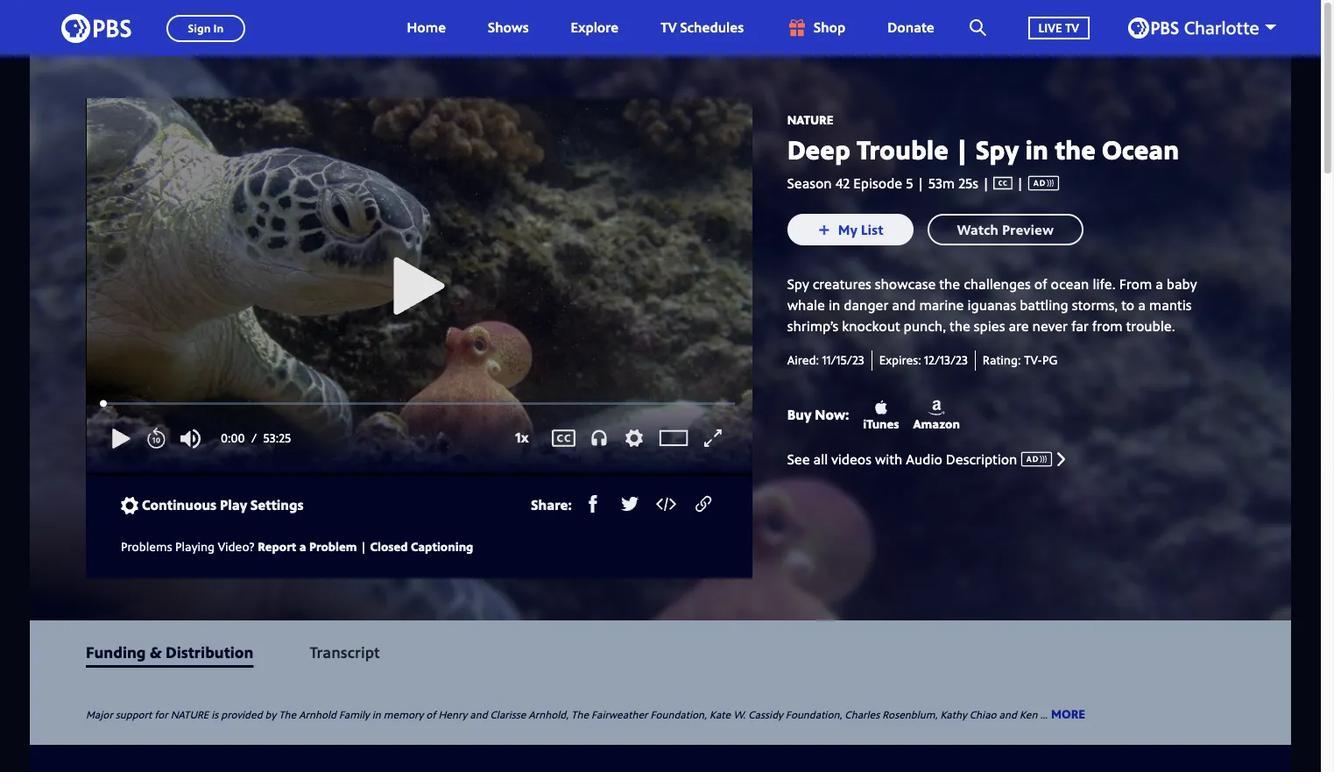 Task type: describe. For each thing, give the bounding box(es) containing it.
donate link
[[871, 0, 952, 56]]

are
[[1009, 317, 1030, 336]]

1 horizontal spatial tv
[[1066, 19, 1080, 36]]

shop
[[814, 18, 846, 37]]

tv-
[[1025, 352, 1043, 368]]

description
[[947, 449, 1018, 469]]

expires:
[[880, 352, 922, 368]]

from
[[1093, 317, 1123, 336]]

rating:
[[983, 352, 1022, 368]]

nature
[[788, 111, 834, 128]]

home
[[407, 18, 446, 37]]

with
[[876, 449, 903, 469]]

live tv
[[1039, 19, 1080, 36]]

tv schedules link
[[644, 0, 762, 56]]

in inside nature deep trouble | spy in the ocean
[[1026, 131, 1049, 167]]

and for henry
[[470, 707, 488, 722]]

trouble
[[857, 131, 949, 167]]

shows
[[488, 18, 529, 37]]

transcript
[[310, 641, 380, 662]]

share:
[[531, 495, 572, 515]]

continuous play settings
[[142, 495, 304, 515]]

see all videos with audio description link
[[788, 446, 1236, 473]]

report a problem button
[[258, 535, 357, 557]]

donate
[[888, 18, 935, 37]]

| right 5
[[917, 173, 925, 192]]

iguanas
[[968, 296, 1017, 315]]

&
[[150, 641, 162, 662]]

twitter image
[[621, 495, 639, 513]]

w.
[[734, 707, 746, 722]]

videos
[[832, 449, 872, 469]]

video?
[[218, 538, 255, 554]]

funding & distribution
[[86, 641, 254, 662]]

nature
[[171, 707, 209, 722]]

challenges
[[964, 275, 1031, 294]]

2 foundation, from the left
[[786, 707, 843, 722]]

12/13/23
[[925, 352, 968, 368]]

explore link
[[554, 0, 636, 56]]

life.
[[1093, 275, 1116, 294]]

2 horizontal spatial and
[[1000, 707, 1018, 722]]

season 42 episode 5 | 53m 25s
[[788, 173, 979, 192]]

arnhold
[[299, 707, 336, 722]]

11/15/23
[[823, 352, 865, 368]]

rating: tv-pg
[[983, 352, 1058, 368]]

amazon link
[[914, 399, 961, 432]]

shrimp's
[[788, 317, 839, 336]]

itunes link
[[864, 399, 900, 432]]

episode
[[854, 173, 903, 192]]

creatures
[[813, 275, 872, 294]]

chiao
[[970, 707, 997, 722]]

0 vertical spatial a
[[1156, 275, 1164, 294]]

problems
[[121, 538, 172, 554]]

see
[[788, 449, 810, 469]]

5
[[906, 173, 914, 192]]

ocean
[[1051, 275, 1090, 294]]

distribution
[[166, 641, 254, 662]]

ocean
[[1103, 131, 1180, 167]]

major support for nature is provided by the arnhold family in memory of henry and clarisse arnhold, the fairweather foundation, kate w. cassidy foundation, charles rosenblum, kathy chiao and ken … more
[[86, 705, 1086, 722]]

pg
[[1043, 352, 1058, 368]]

to
[[1122, 296, 1135, 315]]

cassidy
[[749, 707, 783, 722]]

spy inside spy creatures showcase the challenges of ocean life. from a baby whale in danger and marine iguanas battling storms, to a mantis shrimp's knockout punch, the spies are never far from trouble.
[[788, 275, 810, 294]]

facebook image
[[584, 495, 602, 513]]

henry
[[439, 707, 467, 722]]

in inside the 'major support for nature is provided by the arnhold family in memory of henry and clarisse arnhold, the fairweather foundation, kate w. cassidy foundation, charles rosenblum, kathy chiao and ken … more'
[[372, 707, 381, 722]]

nature link
[[788, 111, 834, 128]]

transcript link
[[310, 641, 380, 662]]

clarisse
[[490, 707, 526, 722]]

1 the from the left
[[279, 707, 296, 722]]

family
[[339, 707, 370, 722]]

53m
[[929, 173, 956, 192]]

2 vertical spatial the
[[950, 317, 971, 336]]

42
[[836, 173, 850, 192]]

kate
[[710, 707, 731, 722]]

arnhold,
[[529, 707, 569, 722]]

pbs charlotte image
[[1129, 18, 1260, 39]]



Task type: vqa. For each thing, say whether or not it's contained in the screenshot.
as to the bottom
no



Task type: locate. For each thing, give the bounding box(es) containing it.
live
[[1039, 19, 1063, 36]]

baby
[[1167, 275, 1198, 294]]

whale
[[788, 296, 826, 315]]

ken
[[1020, 707, 1038, 722]]

the up marine
[[940, 275, 961, 294]]

of inside the 'major support for nature is provided by the arnhold family in memory of henry and clarisse arnhold, the fairweather foundation, kate w. cassidy foundation, charles rosenblum, kathy chiao and ken … more'
[[426, 707, 436, 722]]

1 horizontal spatial of
[[1035, 275, 1048, 294]]

memory
[[384, 707, 424, 722]]

more
[[1052, 705, 1086, 722]]

| right "25s"
[[1013, 173, 1028, 192]]

1 horizontal spatial foundation,
[[786, 707, 843, 722]]

tab list containing funding & distribution
[[30, 620, 1292, 683]]

search image
[[970, 19, 987, 36]]

and inside spy creatures showcase the challenges of ocean life. from a baby whale in danger and marine iguanas battling storms, to a mantis shrimp's knockout punch, the spies are never far from trouble.
[[893, 296, 916, 315]]

rosenblum,
[[883, 707, 938, 722]]

and for danger
[[893, 296, 916, 315]]

0 vertical spatial of
[[1035, 275, 1048, 294]]

2 vertical spatial in
[[372, 707, 381, 722]]

2 horizontal spatial in
[[1026, 131, 1049, 167]]

| down nature deep trouble | spy in the ocean
[[979, 173, 994, 192]]

spy inside nature deep trouble | spy in the ocean
[[976, 131, 1020, 167]]

trouble.
[[1127, 317, 1176, 336]]

pbs image
[[61, 8, 131, 48]]

of
[[1035, 275, 1048, 294], [426, 707, 436, 722]]

|
[[955, 131, 970, 167], [917, 173, 925, 192], [979, 173, 994, 192], [1013, 173, 1028, 192], [360, 538, 367, 554]]

the left ocean
[[1056, 131, 1096, 167]]

1 vertical spatial a
[[1139, 296, 1146, 315]]

closed captioning link
[[370, 538, 474, 554]]

0 horizontal spatial in
[[372, 707, 381, 722]]

spy up "25s"
[[976, 131, 1020, 167]]

shop link
[[769, 0, 864, 56]]

major
[[86, 707, 113, 722]]

1 horizontal spatial in
[[829, 296, 841, 315]]

tv right live
[[1066, 19, 1080, 36]]

2 horizontal spatial a
[[1156, 275, 1164, 294]]

captioning
[[411, 538, 474, 554]]

and
[[893, 296, 916, 315], [470, 707, 488, 722], [1000, 707, 1018, 722]]

nature deep trouble | spy in the ocean
[[788, 111, 1180, 167]]

live tv link
[[1011, 0, 1108, 56]]

audio
[[907, 449, 943, 469]]

1 horizontal spatial the
[[572, 707, 589, 722]]

0 horizontal spatial spy
[[788, 275, 810, 294]]

more button
[[1048, 704, 1086, 724]]

the right by
[[279, 707, 296, 722]]

itunes
[[864, 415, 900, 432]]

buy now:
[[788, 405, 850, 424]]

amazon
[[914, 415, 961, 432]]

a left baby
[[1156, 275, 1164, 294]]

1 vertical spatial the
[[940, 275, 961, 294]]

funding & distribution link
[[86, 641, 254, 662]]

tv left schedules
[[661, 18, 677, 37]]

1 horizontal spatial spy
[[976, 131, 1020, 167]]

shows link
[[471, 0, 547, 56]]

spy
[[976, 131, 1020, 167], [788, 275, 810, 294]]

is
[[211, 707, 219, 722]]

tv
[[661, 18, 677, 37], [1066, 19, 1080, 36]]

0 horizontal spatial the
[[279, 707, 296, 722]]

problem
[[309, 538, 357, 554]]

2 the from the left
[[572, 707, 589, 722]]

and left the ken
[[1000, 707, 1018, 722]]

the
[[1056, 131, 1096, 167], [940, 275, 961, 294], [950, 317, 971, 336]]

spy creatures showcase the challenges of ocean life. from a baby whale in danger and marine iguanas battling storms, to a mantis shrimp's knockout punch, the spies are never far from trouble.
[[788, 275, 1198, 336]]

0 horizontal spatial foundation,
[[651, 707, 707, 722]]

foundation, right the cassidy
[[786, 707, 843, 722]]

1 horizontal spatial and
[[893, 296, 916, 315]]

battling
[[1020, 296, 1069, 315]]

of up 'battling'
[[1035, 275, 1048, 294]]

play
[[220, 495, 247, 515]]

tab list
[[30, 620, 1292, 683]]

deep
[[788, 131, 851, 167]]

1 foundation, from the left
[[651, 707, 707, 722]]

0 horizontal spatial tv
[[661, 18, 677, 37]]

| inside nature deep trouble | spy in the ocean
[[955, 131, 970, 167]]

aired:           11/15/23
[[788, 352, 865, 368]]

| up "25s"
[[955, 131, 970, 167]]

expires:         12/13/23
[[880, 352, 968, 368]]

spy up whale
[[788, 275, 810, 294]]

in
[[1026, 131, 1049, 167], [829, 296, 841, 315], [372, 707, 381, 722]]

1 vertical spatial of
[[426, 707, 436, 722]]

and down showcase
[[893, 296, 916, 315]]

0 vertical spatial in
[[1026, 131, 1049, 167]]

of left the henry
[[426, 707, 436, 722]]

problems playing video? report a problem | closed captioning
[[121, 538, 474, 554]]

…
[[1041, 707, 1048, 722]]

a
[[1156, 275, 1164, 294], [1139, 296, 1146, 315], [300, 538, 306, 554]]

charles
[[845, 707, 880, 722]]

never
[[1033, 317, 1068, 336]]

kathy
[[941, 707, 968, 722]]

the down marine
[[950, 317, 971, 336]]

schedules
[[681, 18, 744, 37]]

punch,
[[904, 317, 947, 336]]

for
[[154, 707, 168, 722]]

the right arnhold,
[[572, 707, 589, 722]]

aired:
[[788, 352, 820, 368]]

0 horizontal spatial of
[[426, 707, 436, 722]]

showcase
[[875, 275, 936, 294]]

by
[[265, 707, 276, 722]]

1 horizontal spatial a
[[1139, 296, 1146, 315]]

support
[[116, 707, 152, 722]]

a right report
[[300, 538, 306, 554]]

continuous
[[142, 495, 217, 515]]

settings
[[251, 495, 304, 515]]

0 horizontal spatial and
[[470, 707, 488, 722]]

0 vertical spatial the
[[1056, 131, 1096, 167]]

see all videos with audio description
[[788, 449, 1018, 469]]

and right the henry
[[470, 707, 488, 722]]

0 horizontal spatial a
[[300, 538, 306, 554]]

danger
[[844, 296, 889, 315]]

marine
[[920, 296, 965, 315]]

0 vertical spatial spy
[[976, 131, 1020, 167]]

2 vertical spatial a
[[300, 538, 306, 554]]

1 vertical spatial in
[[829, 296, 841, 315]]

1 vertical spatial spy
[[788, 275, 810, 294]]

season
[[788, 173, 832, 192]]

fairweather
[[592, 707, 648, 722]]

a right to at the right top
[[1139, 296, 1146, 315]]

in inside spy creatures showcase the challenges of ocean life. from a baby whale in danger and marine iguanas battling storms, to a mantis shrimp's knockout punch, the spies are never far from trouble.
[[829, 296, 841, 315]]

foundation, left "kate"
[[651, 707, 707, 722]]

from
[[1120, 275, 1153, 294]]

explore
[[571, 18, 619, 37]]

of inside spy creatures showcase the challenges of ocean life. from a baby whale in danger and marine iguanas battling storms, to a mantis shrimp's knockout punch, the spies are never far from trouble.
[[1035, 275, 1048, 294]]

storms,
[[1073, 296, 1119, 315]]

mantis
[[1150, 296, 1192, 315]]

provided
[[221, 707, 263, 722]]

funding
[[86, 641, 146, 662]]

now:
[[815, 405, 850, 424]]

buy
[[788, 405, 812, 424]]

home link
[[390, 0, 464, 56]]

the inside nature deep trouble | spy in the ocean
[[1056, 131, 1096, 167]]

knockout
[[843, 317, 901, 336]]

| left the closed
[[360, 538, 367, 554]]

spies
[[975, 317, 1006, 336]]



